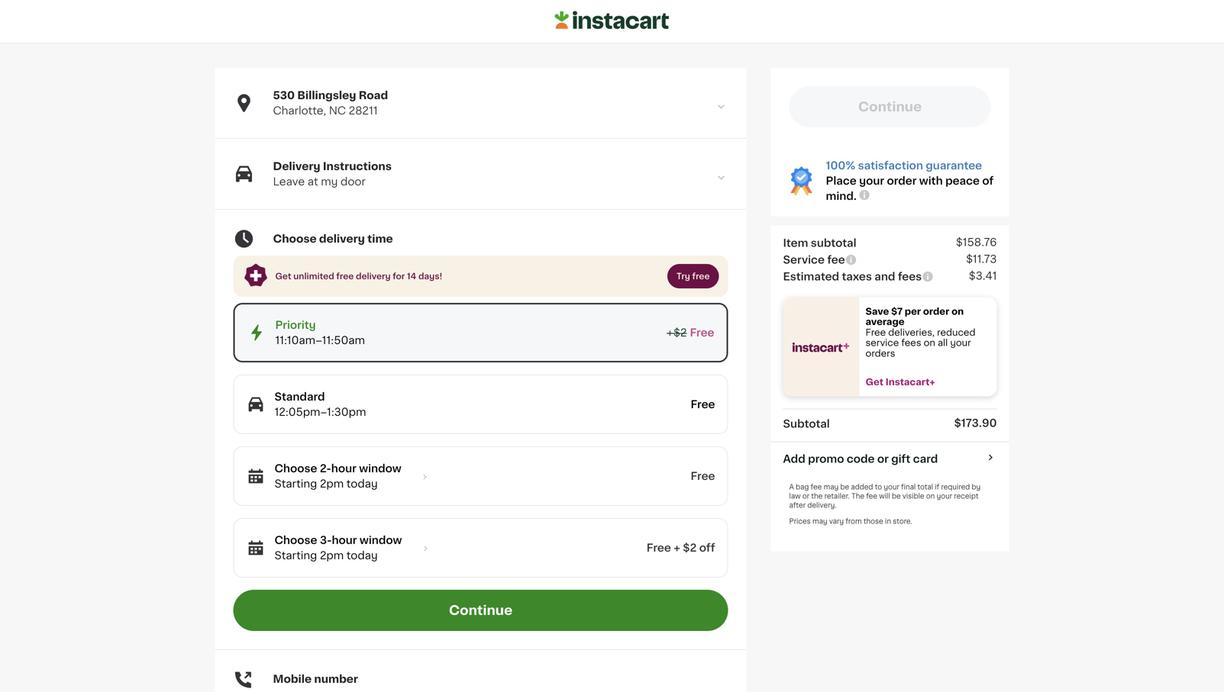 Task type: describe. For each thing, give the bounding box(es) containing it.
$173.90
[[955, 418, 997, 429]]

get unlimited free delivery for 14 days!
[[275, 272, 443, 281]]

28211
[[349, 105, 378, 116]]

get instacart+ button
[[860, 377, 997, 388]]

card
[[914, 454, 938, 465]]

free up off
[[691, 471, 716, 482]]

add promo code or gift card
[[784, 454, 938, 465]]

estimated taxes and fees
[[784, 272, 922, 282]]

12:05pm–1:30pm
[[275, 407, 366, 418]]

1 vertical spatial may
[[813, 519, 828, 526]]

continue button
[[233, 591, 728, 632]]

estimated
[[784, 272, 840, 282]]

mobile number
[[273, 675, 358, 685]]

item subtotal
[[784, 238, 857, 249]]

by
[[972, 484, 981, 491]]

store.
[[893, 519, 913, 526]]

$158.76
[[956, 237, 997, 248]]

try free button
[[668, 264, 719, 289]]

order inside place your order with peace of mind.
[[887, 176, 917, 186]]

priority
[[275, 320, 316, 331]]

get for get instacart+
[[866, 378, 884, 387]]

0 vertical spatial on
[[952, 307, 964, 316]]

deliveries,
[[889, 328, 935, 337]]

prices
[[790, 519, 811, 526]]

door
[[341, 176, 366, 187]]

law
[[790, 494, 801, 500]]

code
[[847, 454, 875, 465]]

visible
[[903, 494, 925, 500]]

billingsley
[[297, 90, 356, 101]]

$7
[[892, 307, 903, 316]]

the
[[852, 494, 865, 500]]

a bag fee may be added to your final total if required by law or the retailer. the fee will be visible on your receipt after delivery.
[[790, 484, 981, 510]]

required
[[942, 484, 971, 491]]

get instacart+
[[866, 378, 936, 387]]

2pm for 3-
[[320, 551, 344, 562]]

0 vertical spatial delivery
[[319, 234, 365, 244]]

your inside save $7 per order on average free deliveries, reduced service fees on all your orders
[[951, 339, 972, 348]]

instructions
[[323, 161, 392, 172]]

peace
[[946, 176, 980, 186]]

my
[[321, 176, 338, 187]]

1 free from the left
[[336, 272, 354, 281]]

hour for 3-
[[332, 536, 357, 546]]

+$2 free
[[667, 328, 715, 339]]

choose 2-hour window starting 2pm today
[[275, 464, 402, 490]]

choose for choose 3-hour window starting 2pm today
[[275, 536, 317, 546]]

road
[[359, 90, 388, 101]]

receipt
[[955, 494, 979, 500]]

time
[[368, 234, 393, 244]]

add
[[784, 454, 806, 465]]

and
[[875, 272, 896, 282]]

+$2
[[667, 328, 687, 339]]

at
[[308, 176, 318, 187]]

or inside "button"
[[878, 454, 889, 465]]

nc
[[329, 105, 346, 116]]

choose for choose 2-hour window starting 2pm today
[[275, 464, 317, 475]]

after
[[790, 503, 806, 510]]

free right +$2 at the top of page
[[690, 328, 715, 339]]

delivery.
[[808, 503, 837, 510]]

530 billingsley road charlotte, nc 28211
[[273, 90, 388, 116]]

starting for choose 2-hour window starting 2pm today
[[275, 479, 317, 490]]

choose 3-hour window starting 2pm today
[[275, 536, 402, 562]]

2 horizontal spatial fee
[[867, 494, 878, 500]]

free inside save $7 per order on average free deliveries, reduced service fees on all your orders
[[866, 328, 886, 337]]

prices may vary from those in store.
[[790, 519, 913, 526]]

mind.
[[826, 191, 857, 202]]

taxes
[[842, 272, 872, 282]]

get for get unlimited free delivery for 14 days!
[[275, 272, 291, 281]]

try free
[[677, 272, 710, 281]]

$3.41
[[969, 271, 997, 282]]

order inside save $7 per order on average free deliveries, reduced service fees on all your orders
[[924, 307, 950, 316]]

unlimited
[[294, 272, 334, 281]]

hour for 2-
[[331, 464, 357, 475]]

charlotte,
[[273, 105, 326, 116]]

window for choose 2-hour window starting 2pm today
[[359, 464, 402, 475]]

on inside a bag fee may be added to your final total if required by law or the retailer. the fee will be visible on your receipt after delivery.
[[927, 494, 935, 500]]

delivery
[[273, 161, 321, 172]]

free left the +
[[647, 543, 671, 554]]

free + $2 off
[[647, 543, 716, 554]]

for
[[393, 272, 405, 281]]

instacart+
[[886, 378, 936, 387]]

starting for choose 3-hour window starting 2pm today
[[275, 551, 317, 562]]

or inside a bag fee may be added to your final total if required by law or the retailer. the fee will be visible on your receipt after delivery.
[[803, 494, 810, 500]]

100% satisfaction guarantee
[[826, 160, 983, 171]]

home image
[[555, 9, 670, 32]]

today for 3-
[[347, 551, 378, 562]]

retailer.
[[825, 494, 850, 500]]

average
[[866, 318, 905, 327]]

orders
[[866, 350, 896, 358]]

100%
[[826, 160, 856, 171]]

11:10am–11:50am
[[275, 335, 365, 346]]

service
[[866, 339, 899, 348]]

item
[[784, 238, 809, 249]]



Task type: locate. For each thing, give the bounding box(es) containing it.
2pm down 3-
[[320, 551, 344, 562]]

starting
[[275, 479, 317, 490], [275, 551, 317, 562]]

today inside choose 2-hour window starting 2pm today
[[347, 479, 378, 490]]

place
[[826, 176, 857, 186]]

2pm inside the choose 3-hour window starting 2pm today
[[320, 551, 344, 562]]

530
[[273, 90, 295, 101]]

2pm down 2-
[[320, 479, 344, 490]]

today
[[347, 479, 378, 490], [347, 551, 378, 562]]

2-
[[320, 464, 331, 475]]

if
[[935, 484, 940, 491]]

free down +$2 free
[[691, 400, 716, 410]]

2 2pm from the top
[[320, 551, 344, 562]]

1 vertical spatial window
[[360, 536, 402, 546]]

1 vertical spatial hour
[[332, 536, 357, 546]]

0 vertical spatial fees
[[898, 272, 922, 282]]

1 vertical spatial be
[[892, 494, 901, 500]]

be right will
[[892, 494, 901, 500]]

1 starting from the top
[[275, 479, 317, 490]]

1 horizontal spatial be
[[892, 494, 901, 500]]

fees inside save $7 per order on average free deliveries, reduced service fees on all your orders
[[902, 339, 922, 348]]

may up retailer.
[[824, 484, 839, 491]]

2pm inside choose 2-hour window starting 2pm today
[[320, 479, 344, 490]]

delivery inside the announcement region
[[356, 272, 391, 281]]

delivery instructions leave at my door
[[273, 161, 392, 187]]

0 vertical spatial 2pm
[[320, 479, 344, 490]]

free right the try
[[693, 272, 710, 281]]

1 horizontal spatial fee
[[828, 255, 846, 266]]

window inside the choose 3-hour window starting 2pm today
[[360, 536, 402, 546]]

place your order with peace of mind.
[[826, 176, 994, 202]]

1 vertical spatial on
[[924, 339, 936, 348]]

service
[[784, 255, 825, 266]]

will
[[880, 494, 891, 500]]

1 vertical spatial fees
[[902, 339, 922, 348]]

save $7 per order on average free deliveries, reduced service fees on all your orders
[[866, 307, 978, 358]]

window for choose 3-hour window starting 2pm today
[[360, 536, 402, 546]]

service fee
[[784, 255, 846, 266]]

0 horizontal spatial be
[[841, 484, 850, 491]]

priority 11:10am–11:50am
[[275, 320, 365, 346]]

1 vertical spatial delivery
[[356, 272, 391, 281]]

starting inside choose 2-hour window starting 2pm today
[[275, 479, 317, 490]]

announcement region
[[233, 256, 728, 297]]

choose
[[273, 234, 317, 244], [275, 464, 317, 475], [275, 536, 317, 546]]

0 vertical spatial or
[[878, 454, 889, 465]]

save
[[866, 307, 890, 316]]

0 vertical spatial choose
[[273, 234, 317, 244]]

free up service at the right
[[866, 328, 886, 337]]

2pm for 2-
[[320, 479, 344, 490]]

get left unlimited
[[275, 272, 291, 281]]

choose left 2-
[[275, 464, 317, 475]]

on
[[952, 307, 964, 316], [924, 339, 936, 348], [927, 494, 935, 500]]

or
[[878, 454, 889, 465], [803, 494, 810, 500]]

1 vertical spatial get
[[866, 378, 884, 387]]

0 horizontal spatial free
[[336, 272, 354, 281]]

14
[[407, 272, 417, 281]]

choose delivery time
[[273, 234, 393, 244]]

1 horizontal spatial free
[[693, 272, 710, 281]]

may down delivery.
[[813, 519, 828, 526]]

1 horizontal spatial order
[[924, 307, 950, 316]]

mobile
[[273, 675, 312, 685]]

1 today from the top
[[347, 479, 378, 490]]

2 vertical spatial on
[[927, 494, 935, 500]]

with
[[920, 176, 943, 186]]

choose inside the choose 3-hour window starting 2pm today
[[275, 536, 317, 546]]

1 window from the top
[[359, 464, 402, 475]]

2 free from the left
[[693, 272, 710, 281]]

0 horizontal spatial fee
[[811, 484, 822, 491]]

0 vertical spatial hour
[[331, 464, 357, 475]]

your up will
[[884, 484, 900, 491]]

try
[[677, 272, 691, 281]]

fee
[[828, 255, 846, 266], [811, 484, 822, 491], [867, 494, 878, 500]]

on left all
[[924, 339, 936, 348]]

subtotal
[[811, 238, 857, 249]]

order right per
[[924, 307, 950, 316]]

delivery left for
[[356, 272, 391, 281]]

your
[[860, 176, 885, 186], [951, 339, 972, 348], [884, 484, 900, 491], [937, 494, 953, 500]]

or left gift
[[878, 454, 889, 465]]

2 today from the top
[[347, 551, 378, 562]]

satisfaction
[[858, 160, 924, 171]]

your inside place your order with peace of mind.
[[860, 176, 885, 186]]

choose for choose delivery time
[[273, 234, 317, 244]]

1 vertical spatial choose
[[275, 464, 317, 475]]

free
[[336, 272, 354, 281], [693, 272, 710, 281]]

get
[[275, 272, 291, 281], [866, 378, 884, 387]]

delivery address image
[[715, 100, 728, 114]]

free inside button
[[693, 272, 710, 281]]

gift
[[892, 454, 911, 465]]

2 window from the top
[[360, 536, 402, 546]]

2 starting from the top
[[275, 551, 317, 562]]

final
[[902, 484, 916, 491]]

$2
[[683, 543, 697, 554]]

off
[[700, 543, 716, 554]]

hour inside choose 2-hour window starting 2pm today
[[331, 464, 357, 475]]

order
[[887, 176, 917, 186], [924, 307, 950, 316]]

0 vertical spatial order
[[887, 176, 917, 186]]

the
[[812, 494, 823, 500]]

hour down the '12:05pm–1:30pm'
[[331, 464, 357, 475]]

order down '100% satisfaction guarantee'
[[887, 176, 917, 186]]

1 vertical spatial starting
[[275, 551, 317, 562]]

leave
[[273, 176, 305, 187]]

0 vertical spatial may
[[824, 484, 839, 491]]

0 horizontal spatial or
[[803, 494, 810, 500]]

of
[[983, 176, 994, 186]]

window
[[359, 464, 402, 475], [360, 536, 402, 546]]

promo
[[808, 454, 845, 465]]

today inside the choose 3-hour window starting 2pm today
[[347, 551, 378, 562]]

1 vertical spatial order
[[924, 307, 950, 316]]

get inside button
[[866, 378, 884, 387]]

0 vertical spatial today
[[347, 479, 378, 490]]

fees right and
[[898, 272, 922, 282]]

number
[[314, 675, 358, 685]]

get down orders
[[866, 378, 884, 387]]

standard 12:05pm–1:30pm
[[275, 392, 366, 418]]

fees
[[898, 272, 922, 282], [902, 339, 922, 348]]

choose left 3-
[[275, 536, 317, 546]]

standard
[[275, 392, 325, 403]]

window inside choose 2-hour window starting 2pm today
[[359, 464, 402, 475]]

get inside the announcement region
[[275, 272, 291, 281]]

starting inside the choose 3-hour window starting 2pm today
[[275, 551, 317, 562]]

your down reduced
[[951, 339, 972, 348]]

0 vertical spatial fee
[[828, 255, 846, 266]]

0 vertical spatial be
[[841, 484, 850, 491]]

fees down deliveries,
[[902, 339, 922, 348]]

fee down to
[[867, 494, 878, 500]]

on up reduced
[[952, 307, 964, 316]]

your up "more info about 100% satisfaction guarantee" icon
[[860, 176, 885, 186]]

0 vertical spatial window
[[359, 464, 402, 475]]

delivery instructions image
[[715, 171, 728, 185]]

vary
[[830, 519, 844, 526]]

bag
[[796, 484, 809, 491]]

1 horizontal spatial get
[[866, 378, 884, 387]]

window right 2-
[[359, 464, 402, 475]]

2 vertical spatial choose
[[275, 536, 317, 546]]

0 vertical spatial starting
[[275, 479, 317, 490]]

more info about 100% satisfaction guarantee image
[[859, 189, 871, 201]]

guarantee
[[926, 160, 983, 171]]

$11.73
[[967, 254, 997, 265]]

in
[[886, 519, 892, 526]]

today for 2-
[[347, 479, 378, 490]]

free right unlimited
[[336, 272, 354, 281]]

continue
[[449, 605, 513, 618]]

1 vertical spatial 2pm
[[320, 551, 344, 562]]

1 vertical spatial today
[[347, 551, 378, 562]]

0 horizontal spatial get
[[275, 272, 291, 281]]

add promo code or gift card button
[[784, 452, 938, 467]]

may inside a bag fee may be added to your final total if required by law or the retailer. the fee will be visible on your receipt after delivery.
[[824, 484, 839, 491]]

hour
[[331, 464, 357, 475], [332, 536, 357, 546]]

hour down choose 2-hour window starting 2pm today at the bottom of the page
[[332, 536, 357, 546]]

added
[[851, 484, 874, 491]]

delivery
[[319, 234, 365, 244], [356, 272, 391, 281]]

a
[[790, 484, 794, 491]]

your down if
[[937, 494, 953, 500]]

1 2pm from the top
[[320, 479, 344, 490]]

0 horizontal spatial order
[[887, 176, 917, 186]]

subtotal
[[784, 419, 830, 430]]

1 vertical spatial or
[[803, 494, 810, 500]]

to
[[875, 484, 883, 491]]

fee down subtotal
[[828, 255, 846, 266]]

choose up unlimited
[[273, 234, 317, 244]]

on down total
[[927, 494, 935, 500]]

2 vertical spatial fee
[[867, 494, 878, 500]]

hour inside the choose 3-hour window starting 2pm today
[[332, 536, 357, 546]]

0 vertical spatial get
[[275, 272, 291, 281]]

choose inside choose 2-hour window starting 2pm today
[[275, 464, 317, 475]]

from
[[846, 519, 862, 526]]

+
[[674, 543, 681, 554]]

all
[[938, 339, 948, 348]]

fee up the
[[811, 484, 822, 491]]

delivery left time
[[319, 234, 365, 244]]

total
[[918, 484, 934, 491]]

window right 3-
[[360, 536, 402, 546]]

1 horizontal spatial or
[[878, 454, 889, 465]]

or down the bag
[[803, 494, 810, 500]]

1 vertical spatial fee
[[811, 484, 822, 491]]

be up retailer.
[[841, 484, 850, 491]]

those
[[864, 519, 884, 526]]

3-
[[320, 536, 332, 546]]

per
[[905, 307, 921, 316]]



Task type: vqa. For each thing, say whether or not it's contained in the screenshot.
you within the button
no



